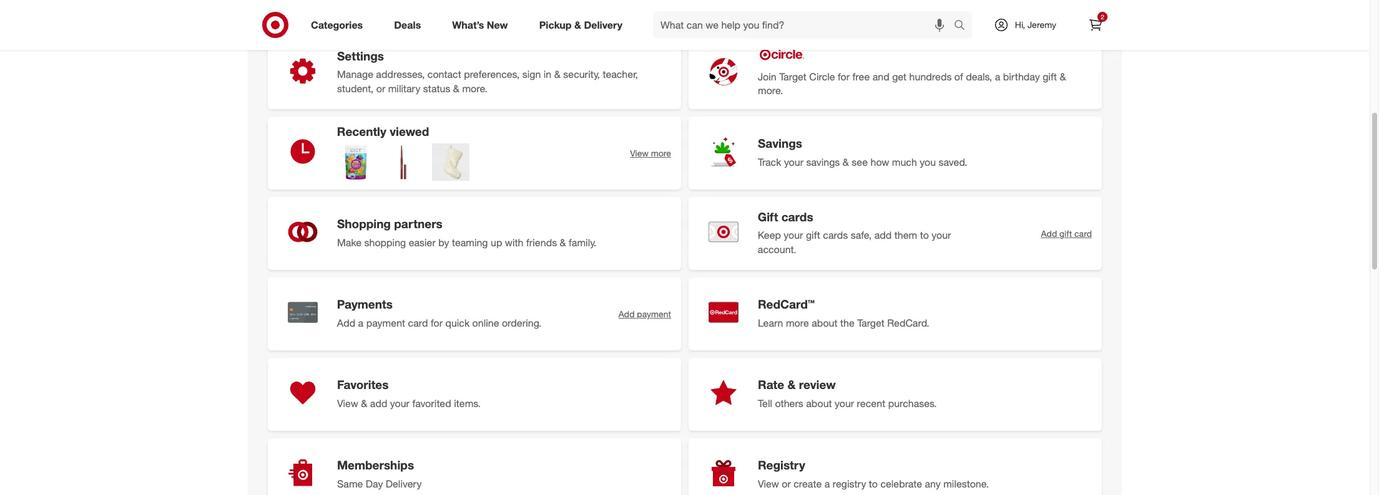 Task type: vqa. For each thing, say whether or not it's contained in the screenshot.
"Valentine" inside the "Valentine Strawberry Dipping Kit - 10oz/12ct - Favorite Day™"
no



Task type: describe. For each thing, give the bounding box(es) containing it.
0 vertical spatial you
[[309, 5, 325, 18]]

0 vertical spatial to
[[493, 5, 501, 18]]

what's
[[452, 18, 484, 31]]

recently viewed link
[[268, 117, 544, 190]]

items.
[[454, 398, 481, 410]]

view for registry
[[758, 478, 779, 491]]

savings
[[758, 136, 803, 150]]

others
[[775, 398, 804, 410]]

memberships
[[337, 458, 414, 473]]

when you order from target.com, you'll be able to see tracking, details, and more in your history.
[[280, 5, 708, 18]]

sign
[[523, 68, 541, 81]]

keep
[[758, 229, 781, 242]]

memberships same day delivery
[[337, 458, 422, 491]]

your up account.
[[784, 229, 803, 242]]

view more link
[[630, 147, 671, 160]]

join target circle for free and get hundreds of deals, a birthday gift & more. link
[[689, 36, 1102, 109]]

quick
[[446, 317, 470, 330]]

deals link
[[384, 11, 437, 39]]

learn
[[758, 317, 783, 330]]

view for favorites
[[337, 398, 358, 410]]

able
[[471, 5, 490, 18]]

by
[[439, 237, 449, 249]]

redcard™ learn more about the target redcard.
[[758, 297, 930, 330]]

join
[[758, 70, 777, 83]]

payments add a payment card for quick online ordering.
[[337, 297, 542, 330]]

to inside gift cards keep your gift cards safe, add them to your account.
[[920, 229, 929, 242]]

more inside redcard™ learn more about the target redcard.
[[786, 317, 809, 330]]

or inside settings manage addresses, contact preferences, sign in & security, teacher, student, or military status & more.
[[376, 83, 386, 95]]

same
[[337, 478, 363, 491]]

payments
[[337, 297, 393, 312]]

add payment
[[619, 309, 671, 320]]

add for payments
[[619, 309, 635, 320]]

up
[[491, 237, 502, 249]]

0 vertical spatial in
[[643, 5, 651, 18]]

a inside registry view or create a registry to celebrate any milestone.
[[825, 478, 830, 491]]

the
[[841, 317, 855, 330]]

viewed
[[390, 125, 429, 139]]

about inside rate & review tell others about your recent purchases.
[[806, 398, 832, 410]]

savings
[[807, 156, 840, 169]]

pickup
[[539, 18, 572, 31]]

how
[[871, 156, 890, 169]]

teaming
[[452, 237, 488, 249]]

day
[[366, 478, 383, 491]]

search
[[949, 20, 979, 32]]

you inside the savings track your savings & see how much you saved.
[[920, 156, 936, 169]]

target circle image
[[758, 48, 806, 62]]

partners
[[394, 217, 443, 231]]

birthday
[[1003, 70, 1040, 83]]

create
[[794, 478, 822, 491]]

account.
[[758, 244, 797, 256]]

more inside view more link
[[651, 148, 671, 159]]

to inside registry view or create a registry to celebrate any milestone.
[[869, 478, 878, 491]]

savings track your savings & see how much you saved.
[[758, 136, 968, 169]]

a inside join target circle for free and get hundreds of deals, a birthday gift & more.
[[995, 70, 1001, 83]]

student,
[[337, 83, 374, 95]]

circle
[[810, 70, 835, 83]]

recently viewed
[[337, 125, 429, 139]]

2
[[1101, 13, 1105, 21]]

contact
[[428, 68, 461, 81]]

& down the contact
[[453, 83, 460, 95]]

see inside the savings track your savings & see how much you saved.
[[852, 156, 868, 169]]

milestone.
[[944, 478, 989, 491]]

settings manage addresses, contact preferences, sign in & security, teacher, student, or military status & more.
[[337, 48, 638, 95]]

manage
[[337, 68, 373, 81]]

addresses,
[[376, 68, 425, 81]]

favorites
[[337, 378, 389, 392]]

details,
[[564, 5, 595, 18]]

registry
[[833, 478, 867, 491]]

when
[[280, 5, 306, 18]]

add for gift cards
[[1041, 228, 1058, 239]]

& inside the savings track your savings & see how much you saved.
[[843, 156, 849, 169]]

gift inside button
[[1060, 228, 1073, 239]]

& inside 'favorites view & add your favorited items.'
[[361, 398, 367, 410]]

gift cards keep your gift cards safe, add them to your account.
[[758, 210, 951, 256]]

your inside the savings track your savings & see how much you saved.
[[784, 156, 804, 169]]

for inside payments add a payment card for quick online ordering.
[[431, 317, 443, 330]]

categories link
[[300, 11, 379, 39]]

registry
[[758, 458, 806, 473]]

& down 'details,' on the left
[[575, 18, 581, 31]]

free
[[853, 70, 870, 83]]

redcard™
[[758, 297, 815, 312]]

you'll
[[432, 5, 454, 18]]

card inside payments add a payment card for quick online ordering.
[[408, 317, 428, 330]]

settings
[[337, 48, 384, 63]]

1 vertical spatial cards
[[823, 229, 848, 242]]

safe,
[[851, 229, 872, 242]]

more. inside settings manage addresses, contact preferences, sign in & security, teacher, student, or military status & more.
[[462, 83, 488, 95]]

friends
[[526, 237, 557, 249]]

add gift card button
[[1041, 228, 1092, 240]]

2 link
[[1082, 11, 1110, 39]]

deals
[[394, 18, 421, 31]]

history.
[[676, 5, 708, 18]]

shopping partners make shopping easier by teaming up with friends & family.
[[337, 217, 597, 249]]

hi,
[[1015, 19, 1026, 30]]

more. inside join target circle for free and get hundreds of deals, a birthday gift & more.
[[758, 85, 784, 97]]

registry view or create a registry to celebrate any milestone.
[[758, 458, 989, 491]]

payment inside button
[[637, 309, 671, 320]]

hundreds
[[910, 70, 952, 83]]



Task type: locate. For each thing, give the bounding box(es) containing it.
much
[[892, 156, 917, 169]]

2 horizontal spatial add
[[1041, 228, 1058, 239]]

tell
[[758, 398, 773, 410]]

0 vertical spatial or
[[376, 83, 386, 95]]

pickup & delivery link
[[529, 11, 638, 39]]

& inside join target circle for free and get hundreds of deals, a birthday gift & more.
[[1060, 70, 1067, 83]]

about left "the"
[[812, 317, 838, 330]]

gift inside join target circle for free and get hundreds of deals, a birthday gift & more.
[[1043, 70, 1057, 83]]

more
[[618, 5, 641, 18], [651, 148, 671, 159], [786, 317, 809, 330]]

1 horizontal spatial to
[[869, 478, 878, 491]]

delivery inside memberships same day delivery
[[386, 478, 422, 491]]

1 vertical spatial you
[[920, 156, 936, 169]]

you right much
[[920, 156, 936, 169]]

1 horizontal spatial a
[[825, 478, 830, 491]]

with
[[505, 237, 524, 249]]

add
[[1041, 228, 1058, 239], [619, 309, 635, 320], [337, 317, 355, 330]]

add inside gift cards keep your gift cards safe, add them to your account.
[[875, 229, 892, 242]]

cards
[[782, 210, 814, 224], [823, 229, 848, 242]]

teacher,
[[603, 68, 638, 81]]

rate
[[758, 378, 785, 392]]

0 horizontal spatial more.
[[462, 83, 488, 95]]

see left the how
[[852, 156, 868, 169]]

review
[[799, 378, 836, 392]]

cards right gift
[[782, 210, 814, 224]]

security,
[[563, 68, 600, 81]]

status
[[423, 83, 451, 95]]

1 horizontal spatial add
[[875, 229, 892, 242]]

0 vertical spatial about
[[812, 317, 838, 330]]

1 vertical spatial view
[[337, 398, 358, 410]]

ordering.
[[502, 317, 542, 330]]

target.com,
[[378, 5, 429, 18]]

What can we help you find? suggestions appear below search field
[[653, 11, 957, 39]]

gift
[[758, 210, 778, 224]]

2 horizontal spatial gift
[[1060, 228, 1073, 239]]

0 horizontal spatial target
[[780, 70, 807, 83]]

1 vertical spatial more
[[651, 148, 671, 159]]

track
[[758, 156, 782, 169]]

or inside registry view or create a registry to celebrate any milestone.
[[782, 478, 791, 491]]

celebrate
[[881, 478, 923, 491]]

shopping
[[337, 217, 391, 231]]

1 horizontal spatial gift
[[1043, 70, 1057, 83]]

add inside 'favorites view & add your favorited items.'
[[370, 398, 387, 410]]

& inside rate & review tell others about your recent purchases.
[[788, 378, 796, 392]]

1 horizontal spatial more
[[651, 148, 671, 159]]

cards left safe,
[[823, 229, 848, 242]]

search button
[[949, 11, 979, 41]]

and left get
[[873, 70, 890, 83]]

1 horizontal spatial and
[[873, 70, 890, 83]]

payment
[[637, 309, 671, 320], [366, 317, 405, 330]]

what's new
[[452, 18, 508, 31]]

1 vertical spatial and
[[873, 70, 890, 83]]

online
[[473, 317, 499, 330]]

faux fur christmas stocking cream - wondershop&#8482; image
[[432, 144, 470, 181]]

order
[[328, 5, 352, 18]]

target down target circle image
[[780, 70, 807, 83]]

1 horizontal spatial target
[[858, 317, 885, 330]]

0 horizontal spatial in
[[544, 68, 552, 81]]

saved.
[[939, 156, 968, 169]]

payment inside payments add a payment card for quick online ordering.
[[366, 317, 405, 330]]

your down savings
[[784, 156, 804, 169]]

see up new
[[504, 5, 520, 18]]

target
[[780, 70, 807, 83], [858, 317, 885, 330]]

view more
[[630, 148, 671, 159]]

1 vertical spatial add
[[370, 398, 387, 410]]

0 vertical spatial cards
[[782, 210, 814, 224]]

you left order
[[309, 5, 325, 18]]

0 horizontal spatial card
[[408, 317, 428, 330]]

1 horizontal spatial or
[[782, 478, 791, 491]]

to up new
[[493, 5, 501, 18]]

military
[[388, 83, 421, 95]]

see
[[504, 5, 520, 18], [852, 156, 868, 169]]

a right deals,
[[995, 70, 1001, 83]]

recently
[[337, 125, 387, 139]]

0 horizontal spatial view
[[337, 398, 358, 410]]

or down registry
[[782, 478, 791, 491]]

1 vertical spatial for
[[431, 317, 443, 330]]

and right 'details,' on the left
[[598, 5, 615, 18]]

0 horizontal spatial delivery
[[386, 478, 422, 491]]

1 horizontal spatial in
[[643, 5, 651, 18]]

in
[[643, 5, 651, 18], [544, 68, 552, 81]]

0 vertical spatial card
[[1075, 228, 1092, 239]]

0 vertical spatial and
[[598, 5, 615, 18]]

0 horizontal spatial for
[[431, 317, 443, 330]]

for left quick at the left
[[431, 317, 443, 330]]

in left history. on the top of page
[[643, 5, 651, 18]]

0 horizontal spatial and
[[598, 5, 615, 18]]

new
[[487, 18, 508, 31]]

of
[[955, 70, 964, 83]]

and
[[598, 5, 615, 18], [873, 70, 890, 83]]

1 horizontal spatial see
[[852, 156, 868, 169]]

add inside payments add a payment card for quick online ordering.
[[337, 317, 355, 330]]

in inside settings manage addresses, contact preferences, sign in & security, teacher, student, or military status & more.
[[544, 68, 552, 81]]

any
[[925, 478, 941, 491]]

card inside button
[[1075, 228, 1092, 239]]

0 vertical spatial a
[[995, 70, 1001, 83]]

jeremy
[[1028, 19, 1057, 30]]

family.
[[569, 237, 597, 249]]

target inside redcard™ learn more about the target redcard.
[[858, 317, 885, 330]]

your right them
[[932, 229, 951, 242]]

your left recent
[[835, 398, 855, 410]]

for inside join target circle for free and get hundreds of deals, a birthday gift & more.
[[838, 70, 850, 83]]

favorited
[[412, 398, 451, 410]]

about inside redcard™ learn more about the target redcard.
[[812, 317, 838, 330]]

2 horizontal spatial more
[[786, 317, 809, 330]]

view inside 'favorites view & add your favorited items.'
[[337, 398, 358, 410]]

recent
[[857, 398, 886, 410]]

0 horizontal spatial add
[[337, 317, 355, 330]]

delivery
[[584, 18, 623, 31], [386, 478, 422, 491]]

2 vertical spatial view
[[758, 478, 779, 491]]

easier
[[409, 237, 436, 249]]

or left military
[[376, 83, 386, 95]]

1 vertical spatial see
[[852, 156, 868, 169]]

join target circle for free and get hundreds of deals, a birthday gift & more.
[[758, 70, 1067, 97]]

get
[[893, 70, 907, 83]]

your inside rate & review tell others about your recent purchases.
[[835, 398, 855, 410]]

add right safe,
[[875, 229, 892, 242]]

to right registry
[[869, 478, 878, 491]]

1 horizontal spatial more.
[[758, 85, 784, 97]]

0 vertical spatial more
[[618, 5, 641, 18]]

1 vertical spatial card
[[408, 317, 428, 330]]

& left family.
[[560, 237, 566, 249]]

1 vertical spatial in
[[544, 68, 552, 81]]

from
[[355, 5, 375, 18]]

0 vertical spatial target
[[780, 70, 807, 83]]

be
[[457, 5, 468, 18]]

0 horizontal spatial to
[[493, 5, 501, 18]]

0 horizontal spatial more
[[618, 5, 641, 18]]

about down the review
[[806, 398, 832, 410]]

card
[[1075, 228, 1092, 239], [408, 317, 428, 330]]

or
[[376, 83, 386, 95], [782, 478, 791, 491]]

for left free
[[838, 70, 850, 83]]

&
[[575, 18, 581, 31], [554, 68, 561, 81], [1060, 70, 1067, 83], [453, 83, 460, 95], [843, 156, 849, 169], [560, 237, 566, 249], [788, 378, 796, 392], [361, 398, 367, 410]]

2 vertical spatial more
[[786, 317, 809, 330]]

2 horizontal spatial a
[[995, 70, 1001, 83]]

your left favorited
[[390, 398, 410, 410]]

1 horizontal spatial add
[[619, 309, 635, 320]]

more. down 'join'
[[758, 85, 784, 97]]

1 horizontal spatial delivery
[[584, 18, 623, 31]]

redcard.
[[888, 317, 930, 330]]

& up others
[[788, 378, 796, 392]]

0 horizontal spatial a
[[358, 317, 364, 330]]

& right birthday
[[1060, 70, 1067, 83]]

1 vertical spatial about
[[806, 398, 832, 410]]

target inside join target circle for free and get hundreds of deals, a birthday gift & more.
[[780, 70, 807, 83]]

0 horizontal spatial or
[[376, 83, 386, 95]]

in right sign
[[544, 68, 552, 81]]

deals,
[[966, 70, 993, 83]]

0 horizontal spatial add
[[370, 398, 387, 410]]

1 vertical spatial a
[[358, 317, 364, 330]]

a inside payments add a payment card for quick online ordering.
[[358, 317, 364, 330]]

1 horizontal spatial payment
[[637, 309, 671, 320]]

& left 'security,'
[[554, 68, 561, 81]]

& inside shopping partners make shopping easier by teaming up with friends & family.
[[560, 237, 566, 249]]

1 vertical spatial target
[[858, 317, 885, 330]]

olly kids' multivitamin + probiotic gummies - berry punch image
[[337, 144, 375, 181]]

0 vertical spatial add
[[875, 229, 892, 242]]

delivery right the day at the bottom left of the page
[[386, 478, 422, 491]]

a down payments
[[358, 317, 364, 330]]

and inside join target circle for free and get hundreds of deals, a birthday gift & more.
[[873, 70, 890, 83]]

1 horizontal spatial card
[[1075, 228, 1092, 239]]

your inside 'favorites view & add your favorited items.'
[[390, 398, 410, 410]]

revlon colorstay lip liner with built in sharpener image
[[385, 144, 422, 181]]

purchases.
[[889, 398, 937, 410]]

1 vertical spatial delivery
[[386, 478, 422, 491]]

target right "the"
[[858, 317, 885, 330]]

0 vertical spatial view
[[630, 148, 649, 159]]

shopping
[[364, 237, 406, 249]]

1 horizontal spatial you
[[920, 156, 936, 169]]

2 vertical spatial a
[[825, 478, 830, 491]]

you
[[309, 5, 325, 18], [920, 156, 936, 169]]

favorites view & add your favorited items.
[[337, 378, 481, 410]]

view
[[630, 148, 649, 159], [337, 398, 358, 410], [758, 478, 779, 491]]

hi, jeremy
[[1015, 19, 1057, 30]]

0 horizontal spatial see
[[504, 5, 520, 18]]

your left history. on the top of page
[[654, 5, 673, 18]]

categories
[[311, 18, 363, 31]]

add gift card
[[1041, 228, 1092, 239]]

1 horizontal spatial view
[[630, 148, 649, 159]]

0 vertical spatial for
[[838, 70, 850, 83]]

what's new link
[[442, 11, 524, 39]]

add
[[875, 229, 892, 242], [370, 398, 387, 410]]

a right create
[[825, 478, 830, 491]]

add down favorites
[[370, 398, 387, 410]]

0 horizontal spatial cards
[[782, 210, 814, 224]]

view inside registry view or create a registry to celebrate any milestone.
[[758, 478, 779, 491]]

to right them
[[920, 229, 929, 242]]

1 vertical spatial to
[[920, 229, 929, 242]]

delivery down 'details,' on the left
[[584, 18, 623, 31]]

0 vertical spatial delivery
[[584, 18, 623, 31]]

2 vertical spatial to
[[869, 478, 878, 491]]

0 horizontal spatial you
[[309, 5, 325, 18]]

& down favorites
[[361, 398, 367, 410]]

2 horizontal spatial view
[[758, 478, 779, 491]]

0 horizontal spatial gift
[[806, 229, 821, 242]]

more.
[[462, 83, 488, 95], [758, 85, 784, 97]]

more. down preferences,
[[462, 83, 488, 95]]

0 horizontal spatial payment
[[366, 317, 405, 330]]

1 horizontal spatial for
[[838, 70, 850, 83]]

0 vertical spatial see
[[504, 5, 520, 18]]

gift inside gift cards keep your gift cards safe, add them to your account.
[[806, 229, 821, 242]]

make
[[337, 237, 362, 249]]

add payment button
[[619, 308, 671, 321]]

2 horizontal spatial to
[[920, 229, 929, 242]]

1 vertical spatial or
[[782, 478, 791, 491]]

1 horizontal spatial cards
[[823, 229, 848, 242]]

& right 'savings'
[[843, 156, 849, 169]]



